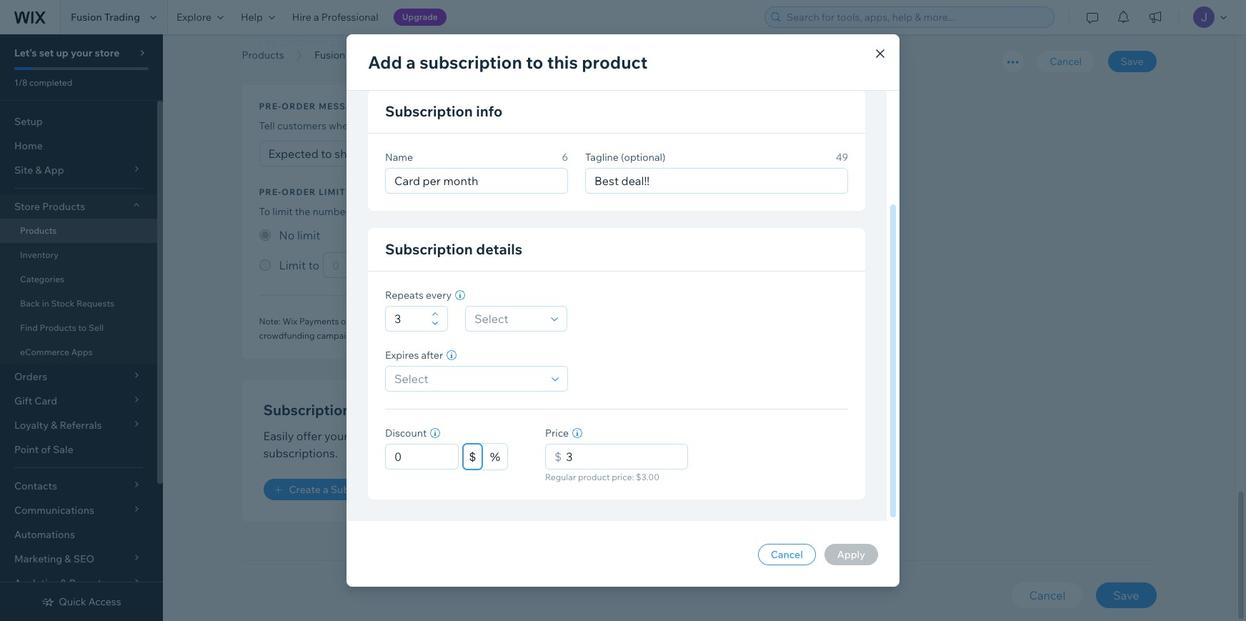 Task type: vqa. For each thing, say whether or not it's contained in the screenshot.
2023 to the bottom
no



Task type: describe. For each thing, give the bounding box(es) containing it.
automations
[[14, 528, 75, 541]]

part
[[774, 316, 791, 327]]

to
[[259, 205, 270, 218]]

point of sale link
[[0, 437, 157, 462]]

home link
[[0, 134, 157, 158]]

product inside let customers buy this product before it's released or when it's out of stock. learn about pre-order
[[382, 35, 425, 49]]

this inside let customers buy this product before it's released or when it's out of stock. learn about pre-order
[[360, 35, 380, 49]]

professional
[[321, 11, 379, 24]]

fusion for fusion toy
[[315, 49, 345, 61]]

order,
[[468, 205, 496, 218]]

1/8 completed
[[14, 77, 72, 88]]

on
[[402, 429, 415, 443]]

number
[[313, 205, 349, 218]]

easily offer your products on a recurring basis with subscriptions.
[[263, 429, 531, 461]]

find products to sell
[[20, 322, 104, 333]]

start
[[498, 205, 520, 218]]

in
[[42, 298, 49, 309]]

create a subscription button
[[263, 479, 404, 501]]

1 vertical spatial when
[[329, 120, 354, 133]]

supports
[[360, 316, 396, 327]]

fusion trading
[[71, 11, 140, 24]]

inventory link
[[0, 243, 157, 267]]

about
[[292, 52, 323, 66]]

1 vertical spatial products link
[[0, 219, 157, 243]]

crowdfunding
[[259, 331, 315, 341]]

note:
[[259, 316, 281, 327]]

a for subscription
[[406, 51, 416, 73]]

subscription
[[420, 51, 522, 73]]

out
[[593, 35, 611, 49]]

1 horizontal spatial to
[[526, 51, 543, 73]]

expires after
[[385, 349, 443, 362]]

for
[[434, 205, 447, 218]]

find products to sell link
[[0, 316, 157, 340]]

%
[[490, 450, 501, 463]]

with
[[508, 429, 531, 443]]

or for shipped
[[487, 120, 497, 133]]

store
[[95, 46, 120, 59]]

subscriptions.
[[263, 446, 338, 461]]

be
[[432, 120, 444, 133]]

add a subscription to this product
[[368, 51, 648, 73]]

after
[[421, 349, 443, 362]]

subscription info
[[385, 102, 503, 120]]

2 0 number field from the left
[[562, 445, 683, 469]]

when inside let customers buy this product before it's released or when it's out of stock. learn about pre-order
[[544, 35, 573, 49]]

up
[[56, 46, 68, 59]]

hire a professional link
[[284, 0, 387, 34]]

back
[[20, 298, 40, 309]]

categories
[[20, 274, 64, 284]]

a inside note: wix payments only supports pre-orders when the products are delivered within 12 months of the purchase date, and are not part of a crowdfunding campaign.
[[803, 316, 807, 327]]

order inside let customers buy this product before it's released or when it's out of stock. learn about pre-order
[[347, 52, 376, 66]]

$ button
[[463, 444, 482, 470]]

tagline (optional)
[[585, 151, 666, 164]]

cancel for bottom cancel 'button'
[[1029, 589, 1066, 603]]

inventory.
[[628, 205, 673, 218]]

6
[[562, 151, 568, 164]]

price
[[545, 427, 569, 440]]

0 vertical spatial save button
[[1108, 51, 1157, 72]]

back in stock requests
[[20, 298, 114, 309]]

when inside note: wix payments only supports pre-orders when the products are delivered within 12 months of the purchase date, and are not part of a crowdfunding campaign.
[[442, 316, 463, 327]]

1 horizontal spatial products link
[[235, 48, 291, 62]]

released
[[482, 35, 528, 49]]

regular product price: $3.00
[[545, 472, 660, 482]]

delivered.
[[499, 120, 545, 133]]

1 vertical spatial select field
[[390, 367, 547, 391]]

first time_stores_subsciptions and reccuring orders_calender and box copy image
[[666, 416, 820, 487]]

back in stock requests link
[[0, 292, 157, 316]]

of left 'items'
[[352, 205, 361, 218]]

product left will
[[376, 120, 413, 133]]

learn about pre-order link
[[259, 50, 376, 68]]

1 horizontal spatial limit
[[319, 187, 346, 198]]

subscription details
[[385, 240, 522, 258]]

e.g., Coffee of the Month field
[[390, 169, 563, 193]]

within
[[572, 316, 596, 327]]

find
[[20, 322, 38, 333]]

products inside subscriptions form
[[242, 49, 284, 61]]

e.g., Subscribe & save 15% field
[[590, 169, 843, 193]]

campaign.
[[317, 331, 359, 341]]

subscriptions
[[263, 401, 359, 419]]

will
[[415, 120, 430, 133]]

option group inside subscriptions form
[[259, 227, 824, 278]]

or for released
[[530, 35, 541, 49]]

recurring
[[427, 429, 475, 443]]

automations link
[[0, 522, 157, 547]]

0 vertical spatial save
[[1121, 55, 1144, 68]]

repeats
[[385, 289, 424, 302]]

set
[[39, 46, 54, 59]]

order for tell customers when this product will be shipped or delivered.
[[282, 101, 316, 112]]

completed
[[29, 77, 72, 88]]

hire
[[292, 11, 312, 24]]

2 vertical spatial cancel button
[[1012, 583, 1083, 609]]

buy
[[338, 35, 358, 49]]

0 vertical spatial select field
[[470, 307, 546, 331]]

cancel for top cancel 'button'
[[1050, 55, 1082, 68]]

create a subscription
[[289, 483, 391, 496]]

pre-order limit
[[259, 187, 346, 198]]

before
[[427, 35, 462, 49]]

sidebar element
[[0, 34, 163, 621]]

ecommerce apps
[[20, 347, 93, 357]]

let
[[259, 35, 276, 49]]

0 vertical spatial cancel button
[[1037, 51, 1095, 72]]

offer
[[297, 429, 322, 443]]

pre- for tell customers when this product will be shipped or delivered.
[[259, 101, 282, 112]]

product down out
[[582, 51, 648, 73]]

customers for buy
[[279, 35, 335, 49]]

easily
[[263, 429, 294, 443]]

sell
[[89, 322, 104, 333]]

explore
[[177, 11, 212, 24]]

49
[[836, 151, 848, 164]]

add
[[368, 51, 402, 73]]

not
[[759, 316, 772, 327]]

help
[[241, 11, 263, 24]]

pre- for to limit the number of items available for pre-order, start tracking this product's inventory.
[[259, 187, 282, 198]]



Task type: locate. For each thing, give the bounding box(es) containing it.
None text field
[[390, 307, 427, 331]]

products inside dropdown button
[[42, 200, 85, 213]]

a right hire
[[314, 11, 319, 24]]

customers inside let customers buy this product before it's released or when it's out of stock. learn about pre-order
[[279, 35, 335, 49]]

of right out
[[613, 35, 624, 49]]

or right the shipped
[[487, 120, 497, 133]]

0 number field up price:
[[562, 445, 683, 469]]

customers
[[279, 35, 335, 49], [277, 120, 326, 133]]

0 horizontal spatial $
[[470, 450, 476, 463]]

or right released
[[530, 35, 541, 49]]

learn inside let customers buy this product before it's released or when it's out of stock. learn about pre-order
[[259, 52, 289, 66]]

1 horizontal spatial or
[[530, 35, 541, 49]]

0 vertical spatial or
[[530, 35, 541, 49]]

1 0 number field from the left
[[390, 445, 454, 469]]

0 vertical spatial order
[[347, 52, 376, 66]]

0 vertical spatial pre-
[[259, 101, 282, 112]]

setup
[[14, 115, 43, 128]]

2 vertical spatial cancel
[[1029, 589, 1066, 603]]

1 vertical spatial products
[[351, 429, 399, 443]]

pre- up to
[[259, 187, 282, 198]]

products
[[242, 49, 284, 61], [42, 200, 85, 213], [20, 225, 57, 236], [40, 322, 76, 333]]

customers up about at the top left of the page
[[279, 35, 335, 49]]

1 vertical spatial save button
[[1096, 583, 1157, 609]]

when down message
[[329, 120, 354, 133]]

quick access
[[59, 595, 121, 608]]

your inside sidebar element
[[71, 46, 92, 59]]

the down pre-order limit
[[295, 205, 310, 218]]

note: wix payments only supports pre-orders when the products are delivered within 12 months of the purchase date, and are not part of a crowdfunding campaign.
[[259, 316, 807, 341]]

order left message
[[282, 101, 316, 112]]

pre- left toy
[[326, 52, 347, 66]]

months
[[609, 316, 640, 327]]

of right part
[[793, 316, 801, 327]]

0 vertical spatial subscription
[[385, 102, 473, 120]]

0 vertical spatial products
[[480, 316, 517, 327]]

0 vertical spatial learn
[[259, 52, 289, 66]]

when left out
[[544, 35, 573, 49]]

ecommerce
[[20, 347, 69, 357]]

and
[[727, 316, 743, 327]]

subscriptions form
[[163, 0, 1246, 621]]

tracking
[[522, 205, 560, 218]]

store products button
[[0, 194, 157, 219]]

pre- down repeats
[[398, 316, 414, 327]]

0 horizontal spatial products
[[351, 429, 399, 443]]

a right create
[[323, 483, 329, 496]]

store products
[[14, 200, 85, 213]]

1 are from the left
[[518, 316, 531, 327]]

products down "help" button
[[242, 49, 284, 61]]

1 vertical spatial learn
[[676, 205, 702, 218]]

toy
[[348, 49, 364, 61]]

access
[[88, 595, 121, 608]]

1 horizontal spatial learn
[[676, 205, 702, 218]]

orders
[[414, 316, 440, 327]]

a right on
[[418, 429, 424, 443]]

0 vertical spatial when
[[544, 35, 573, 49]]

products link down "help" button
[[235, 48, 291, 62]]

0 horizontal spatial fusion
[[71, 11, 102, 24]]

date,
[[706, 316, 725, 327]]

learn down let
[[259, 52, 289, 66]]

0 horizontal spatial products link
[[0, 219, 157, 243]]

products inside 'easily offer your products on a recurring basis with subscriptions.'
[[351, 429, 399, 443]]

2 pre- from the top
[[259, 187, 282, 198]]

learn left how
[[676, 205, 702, 218]]

are left delivered
[[518, 316, 531, 327]]

1 horizontal spatial 0 number field
[[562, 445, 683, 469]]

0 horizontal spatial limit
[[273, 205, 293, 218]]

1 vertical spatial order
[[282, 101, 316, 112]]

a for professional
[[314, 11, 319, 24]]

let's
[[14, 46, 37, 59]]

details
[[476, 240, 522, 258]]

to left sell
[[78, 322, 87, 333]]

pre- right "for"
[[450, 205, 468, 218]]

2 horizontal spatial the
[[651, 316, 665, 327]]

1 horizontal spatial $
[[555, 450, 562, 464]]

fusion left toy
[[315, 49, 345, 61]]

pre- inside let customers buy this product before it's released or when it's out of stock. learn about pre-order
[[326, 52, 347, 66]]

0 horizontal spatial learn
[[259, 52, 289, 66]]

pre- inside note: wix payments only supports pre-orders when the products are delivered within 12 months of the purchase date, and are not part of a crowdfunding campaign.
[[398, 316, 414, 327]]

0 horizontal spatial when
[[329, 120, 354, 133]]

pre-
[[326, 52, 347, 66], [450, 205, 468, 218], [398, 316, 414, 327]]

0 horizontal spatial 0 number field
[[390, 445, 454, 469]]

0 horizontal spatial your
[[71, 46, 92, 59]]

hire a professional
[[292, 11, 379, 24]]

0 horizontal spatial pre-
[[326, 52, 347, 66]]

2 horizontal spatial when
[[544, 35, 573, 49]]

0 horizontal spatial are
[[518, 316, 531, 327]]

to limit the number of items available for pre-order, start tracking this product's inventory. learn how
[[259, 205, 724, 218]]

1 horizontal spatial are
[[744, 316, 757, 327]]

select field down after
[[390, 367, 547, 391]]

order
[[347, 52, 376, 66], [282, 101, 316, 112], [282, 187, 316, 198]]

$ up regular
[[555, 450, 562, 464]]

subscription
[[385, 102, 473, 120], [385, 240, 473, 258], [331, 483, 391, 496]]

order for to limit the number of items available for pre-order, start tracking this product's inventory.
[[282, 187, 316, 198]]

products left on
[[351, 429, 399, 443]]

1 vertical spatial to
[[78, 322, 87, 333]]

pre-order message
[[259, 101, 366, 112]]

Search for tools, apps, help & more... field
[[783, 7, 1050, 27]]

delivered
[[533, 316, 570, 327]]

a right part
[[803, 316, 807, 327]]

1 horizontal spatial products
[[480, 316, 517, 327]]

of inside let customers buy this product before it's released or when it's out of stock. learn about pre-order
[[613, 35, 624, 49]]

or inside let customers buy this product before it's released or when it's out of stock. learn about pre-order
[[530, 35, 541, 49]]

it's up subscription at the left of page
[[465, 35, 479, 49]]

your right up
[[71, 46, 92, 59]]

1 horizontal spatial when
[[442, 316, 463, 327]]

to
[[526, 51, 543, 73], [78, 322, 87, 333]]

1 horizontal spatial your
[[324, 429, 348, 443]]

2 vertical spatial subscription
[[331, 483, 391, 496]]

tell customers when this product will be shipped or delivered.
[[259, 120, 545, 133]]

0 horizontal spatial to
[[78, 322, 87, 333]]

cancel
[[1050, 55, 1082, 68], [771, 548, 803, 561], [1029, 589, 1066, 603]]

subscription for subscription info
[[385, 102, 473, 120]]

store
[[14, 200, 40, 213]]

purchase
[[667, 316, 704, 327]]

0 vertical spatial pre-
[[326, 52, 347, 66]]

let's set up your store
[[14, 46, 120, 59]]

create
[[289, 483, 321, 496]]

2 are from the left
[[744, 316, 757, 327]]

2 vertical spatial when
[[442, 316, 463, 327]]

to inside sidebar element
[[78, 322, 87, 333]]

fusion left trading
[[71, 11, 102, 24]]

basis
[[478, 429, 505, 443]]

trading
[[104, 11, 140, 24]]

pre- up tell
[[259, 101, 282, 112]]

a for subscription
[[323, 483, 329, 496]]

1 vertical spatial fusion
[[315, 49, 345, 61]]

subscription inside button
[[331, 483, 391, 496]]

0 vertical spatial fusion
[[71, 11, 102, 24]]

product
[[382, 35, 425, 49], [582, 51, 648, 73], [376, 120, 413, 133], [578, 472, 610, 482]]

of right months
[[642, 316, 650, 327]]

fusion inside subscriptions form
[[315, 49, 345, 61]]

1 horizontal spatial pre-
[[398, 316, 414, 327]]

1 vertical spatial or
[[487, 120, 497, 133]]

1 it's from the left
[[465, 35, 479, 49]]

0 horizontal spatial it's
[[465, 35, 479, 49]]

option group
[[259, 227, 824, 278]]

it's left out
[[575, 35, 590, 49]]

1 vertical spatial limit
[[273, 205, 293, 218]]

0 vertical spatial products link
[[235, 48, 291, 62]]

(optional)
[[621, 151, 666, 164]]

customers for when
[[277, 120, 326, 133]]

1 horizontal spatial it's
[[575, 35, 590, 49]]

apps
[[71, 347, 93, 357]]

1 vertical spatial cancel
[[771, 548, 803, 561]]

items
[[363, 205, 389, 218]]

tell
[[259, 120, 275, 133]]

1 horizontal spatial the
[[465, 316, 479, 327]]

customers down pre-order message
[[277, 120, 326, 133]]

1 vertical spatial pre-
[[259, 187, 282, 198]]

requests
[[76, 298, 114, 309]]

are left not
[[744, 316, 757, 327]]

tagline
[[585, 151, 619, 164]]

how
[[704, 205, 724, 218]]

subscription for subscription details
[[385, 240, 473, 258]]

this
[[360, 35, 380, 49], [547, 51, 578, 73], [356, 120, 373, 133], [563, 205, 580, 218]]

1 vertical spatial save
[[1114, 589, 1140, 603]]

product left price:
[[578, 472, 610, 482]]

0 vertical spatial your
[[71, 46, 92, 59]]

product up the add on the left of the page
[[382, 35, 425, 49]]

0 number field down on
[[390, 445, 454, 469]]

payments
[[299, 316, 339, 327]]

Tell customers when this product will be shipped or delivered. field
[[264, 142, 819, 166]]

products up ecommerce apps at the left bottom of the page
[[40, 322, 76, 333]]

0 vertical spatial cancel
[[1050, 55, 1082, 68]]

products up inventory
[[20, 225, 57, 236]]

order up number on the left of page
[[282, 187, 316, 198]]

setup link
[[0, 109, 157, 134]]

ecommerce apps link
[[0, 340, 157, 364]]

0 vertical spatial to
[[526, 51, 543, 73]]

fusion toy
[[315, 49, 364, 61]]

of inside sidebar element
[[41, 443, 51, 456]]

sale
[[53, 443, 73, 456]]

1 horizontal spatial fusion
[[315, 49, 345, 61]]

your inside 'easily offer your products on a recurring basis with subscriptions.'
[[324, 429, 348, 443]]

stock.
[[627, 35, 658, 49]]

every
[[426, 289, 452, 302]]

0 vertical spatial limit
[[319, 187, 346, 198]]

2 vertical spatial pre-
[[398, 316, 414, 327]]

1 vertical spatial pre-
[[450, 205, 468, 218]]

order down buy
[[347, 52, 376, 66]]

2 vertical spatial order
[[282, 187, 316, 198]]

limit right to
[[273, 205, 293, 218]]

$ inside button
[[470, 450, 476, 463]]

select field down details
[[470, 307, 546, 331]]

inventory
[[20, 249, 59, 260]]

0 horizontal spatial the
[[295, 205, 310, 218]]

of left "sale"
[[41, 443, 51, 456]]

Select field
[[470, 307, 546, 331], [390, 367, 547, 391]]

limit up number on the left of page
[[319, 187, 346, 198]]

1 vertical spatial cancel button
[[758, 544, 816, 565]]

1 pre- from the top
[[259, 101, 282, 112]]

products inside note: wix payments only supports pre-orders when the products are delivered within 12 months of the purchase date, and are not part of a crowdfunding campaign.
[[480, 316, 517, 327]]

when right orders
[[442, 316, 463, 327]]

1 vertical spatial customers
[[277, 120, 326, 133]]

limit
[[319, 187, 346, 198], [273, 205, 293, 218]]

products link down store products
[[0, 219, 157, 243]]

the left the purchase on the right bottom of the page
[[651, 316, 665, 327]]

a right the add on the left of the page
[[406, 51, 416, 73]]

upgrade
[[402, 11, 438, 22]]

1/8
[[14, 77, 27, 88]]

$ left %
[[470, 450, 476, 463]]

point
[[14, 443, 39, 456]]

products left delivered
[[480, 316, 517, 327]]

$
[[555, 450, 562, 464], [470, 450, 476, 463]]

a inside button
[[323, 483, 329, 496]]

it's
[[465, 35, 479, 49], [575, 35, 590, 49]]

products right store
[[42, 200, 85, 213]]

2 horizontal spatial pre-
[[450, 205, 468, 218]]

name
[[385, 151, 413, 164]]

0 number field
[[390, 445, 454, 469], [562, 445, 683, 469]]

a inside 'easily offer your products on a recurring basis with subscriptions.'
[[418, 429, 424, 443]]

expires
[[385, 349, 419, 362]]

save
[[1121, 55, 1144, 68], [1114, 589, 1140, 603]]

pre-
[[259, 101, 282, 112], [259, 187, 282, 198]]

to down released
[[526, 51, 543, 73]]

cancel button
[[1037, 51, 1095, 72], [758, 544, 816, 565], [1012, 583, 1083, 609]]

0 vertical spatial customers
[[279, 35, 335, 49]]

upgrade button
[[394, 9, 447, 26]]

stock
[[51, 298, 75, 309]]

1 vertical spatial your
[[324, 429, 348, 443]]

0 horizontal spatial or
[[487, 120, 497, 133]]

the right orders
[[465, 316, 479, 327]]

quick access button
[[42, 595, 121, 608]]

1 vertical spatial subscription
[[385, 240, 473, 258]]

your right offer
[[324, 429, 348, 443]]

2 it's from the left
[[575, 35, 590, 49]]

fusion for fusion trading
[[71, 11, 102, 24]]

discount
[[385, 427, 427, 440]]

or
[[530, 35, 541, 49], [487, 120, 497, 133]]



